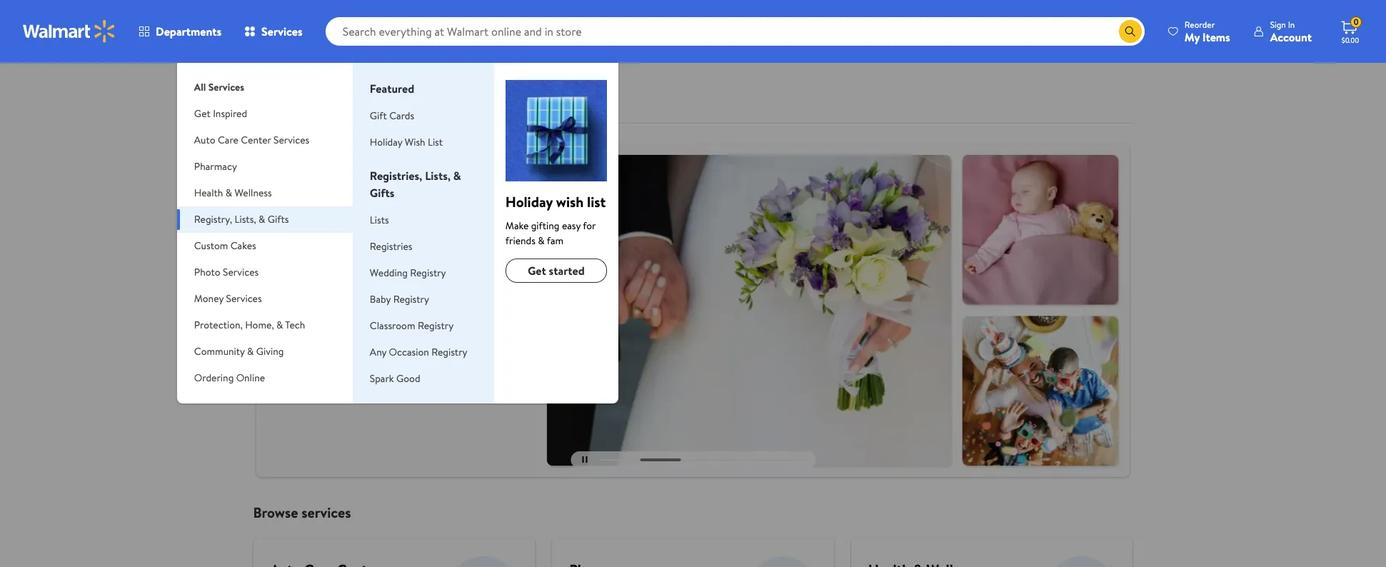 Task type: locate. For each thing, give the bounding box(es) containing it.
holiday up gifting
[[505, 192, 553, 211]]

gifts inside dropdown button
[[268, 212, 289, 226]]

for
[[583, 219, 596, 233]]

registry
[[410, 266, 446, 280], [393, 292, 429, 306], [418, 318, 454, 333], [431, 345, 467, 359]]

services down cakes
[[223, 265, 259, 279]]

make left big at top left
[[273, 188, 300, 204]]

health & wellness button
[[177, 180, 353, 206]]

get started link down fam on the top of page
[[505, 259, 607, 283]]

days
[[320, 188, 342, 204]]

browse services
[[253, 503, 351, 522]]

registry, lists, & gifts image
[[505, 80, 607, 181]]

money services
[[194, 291, 262, 306]]

1 horizontal spatial make
[[505, 219, 529, 233]]

gift cards link
[[370, 109, 414, 123]]

services inside "dropdown button"
[[226, 291, 262, 306]]

photo services button
[[177, 259, 353, 286]]

services
[[261, 24, 303, 39], [208, 80, 244, 94], [274, 133, 309, 147], [223, 265, 259, 279], [226, 291, 262, 306]]

get started down fam on the top of page
[[528, 263, 585, 279]]

get inspired button
[[177, 101, 353, 127]]

registry, lists, & gifts
[[194, 212, 289, 226]]

1 horizontal spatial started
[[549, 263, 585, 279]]

reorder
[[1185, 18, 1215, 30]]

create
[[273, 159, 324, 184]]

classroom
[[370, 318, 415, 333]]

registry up "any occasion registry" link
[[418, 318, 454, 333]]

gifts down health & wellness dropdown button
[[268, 212, 289, 226]]

lists,
[[425, 168, 451, 184], [235, 212, 256, 226]]

0 horizontal spatial started
[[303, 219, 335, 234]]

2 vertical spatial get
[[528, 263, 546, 279]]

wellness
[[234, 186, 272, 200]]

services right "all"
[[208, 80, 244, 94]]

photo
[[194, 265, 220, 279]]

registry up the baby registry
[[410, 266, 446, 280]]

registry for wedding registry
[[410, 266, 446, 280]]

0 horizontal spatial lists,
[[235, 212, 256, 226]]

0 horizontal spatial get
[[194, 106, 211, 121]]

make inside holiday wish list make gifting easy for friends & fam
[[505, 219, 529, 233]]

make up friends
[[505, 219, 529, 233]]

get down health & wellness dropdown button
[[285, 219, 301, 234]]

services for all services
[[208, 80, 244, 94]]

services inside 'dropdown button'
[[223, 265, 259, 279]]

services up all services link
[[261, 24, 303, 39]]

big
[[303, 188, 318, 204]]

services inside dropdown button
[[274, 133, 309, 147]]

get inside dropdown button
[[194, 106, 211, 121]]

ordering online
[[194, 371, 265, 385]]

online
[[236, 371, 265, 385]]

1 vertical spatial get started link
[[505, 259, 607, 283]]

started down fam on the top of page
[[549, 263, 585, 279]]

lists, inside registry, lists, & gifts dropdown button
[[235, 212, 256, 226]]

registry up classroom registry link
[[393, 292, 429, 306]]

create your registry make big days even more special.
[[273, 159, 436, 204]]

get down "all"
[[194, 106, 211, 121]]

1 vertical spatial gifts
[[268, 212, 289, 226]]

0 vertical spatial get
[[194, 106, 211, 121]]

1 horizontal spatial get started
[[528, 263, 585, 279]]

holiday for wish
[[370, 135, 402, 149]]

services for money services
[[226, 291, 262, 306]]

custom cakes button
[[177, 233, 353, 259]]

lists, for registry,
[[235, 212, 256, 226]]

1 vertical spatial lists,
[[235, 212, 256, 226]]

gifts for registries, lists, & gifts
[[370, 185, 394, 201]]

fam
[[547, 234, 564, 248]]

spark good link
[[370, 371, 420, 386]]

items
[[1202, 29, 1230, 45]]

photo services
[[194, 265, 259, 279]]

1 horizontal spatial get
[[285, 219, 301, 234]]

0 horizontal spatial get started link
[[273, 215, 346, 238]]

0 vertical spatial get started
[[285, 219, 335, 234]]

registry for classroom registry
[[418, 318, 454, 333]]

get inspired
[[194, 106, 247, 121]]

any occasion registry
[[370, 345, 467, 359]]

ordering
[[194, 371, 234, 385]]

registries,
[[370, 168, 422, 184]]

0 horizontal spatial gifts
[[268, 212, 289, 226]]

lists, up special.
[[425, 168, 451, 184]]

pause image
[[582, 456, 587, 463]]

0 vertical spatial holiday
[[370, 135, 402, 149]]

gifts inside registries, lists, & gifts
[[370, 185, 394, 201]]

all services link
[[177, 63, 353, 101]]

get
[[194, 106, 211, 121], [285, 219, 301, 234], [528, 263, 546, 279]]

0 horizontal spatial make
[[273, 188, 300, 204]]

1 vertical spatial holiday
[[505, 192, 553, 211]]

0 vertical spatial make
[[273, 188, 300, 204]]

holiday wish list link
[[370, 135, 443, 149]]

1 horizontal spatial get started link
[[505, 259, 607, 283]]

holiday
[[370, 135, 402, 149], [505, 192, 553, 211]]

1 horizontal spatial holiday
[[505, 192, 553, 211]]

get started down big at top left
[[285, 219, 335, 234]]

started down big at top left
[[303, 219, 335, 234]]

lists, inside registries, lists, & gifts
[[425, 168, 451, 184]]

get started link
[[273, 215, 346, 238], [505, 259, 607, 283]]

0 horizontal spatial holiday
[[370, 135, 402, 149]]

0 vertical spatial get started link
[[273, 215, 346, 238]]

1 vertical spatial get started
[[528, 263, 585, 279]]

make inside create your registry make big days even more special.
[[273, 188, 300, 204]]

0 vertical spatial gifts
[[370, 185, 394, 201]]

sign in account
[[1270, 18, 1312, 45]]

inspired
[[213, 106, 247, 121]]

registry,
[[194, 212, 232, 226]]

services up protection, home, & tech
[[226, 291, 262, 306]]

gifts down the registries,
[[370, 185, 394, 201]]

good
[[396, 371, 420, 386]]

get down friends
[[528, 263, 546, 279]]

holiday inside holiday wish list make gifting easy for friends & fam
[[505, 192, 553, 211]]

lists, up cakes
[[235, 212, 256, 226]]

make for holiday
[[505, 219, 529, 233]]

get started link down big at top left
[[273, 215, 346, 238]]

1 vertical spatial make
[[505, 219, 529, 233]]

wedding registry link
[[370, 266, 446, 280]]

giving
[[256, 344, 284, 358]]

make
[[273, 188, 300, 204], [505, 219, 529, 233]]

registry for baby registry
[[393, 292, 429, 306]]

0
[[1354, 16, 1359, 28]]

money
[[194, 291, 224, 306]]

classroom registry link
[[370, 318, 454, 333]]

1 horizontal spatial lists,
[[425, 168, 451, 184]]

cakes
[[230, 239, 256, 253]]

2 horizontal spatial get
[[528, 263, 546, 279]]

wedding
[[370, 266, 408, 280]]

1 horizontal spatial gifts
[[370, 185, 394, 201]]

registry, lists, & gifts button
[[177, 206, 353, 233]]

wish
[[405, 135, 425, 149]]

my
[[1185, 29, 1200, 45]]

gifts
[[370, 185, 394, 201], [268, 212, 289, 226]]

services up create
[[274, 133, 309, 147]]

& inside holiday wish list make gifting easy for friends & fam
[[538, 234, 545, 248]]

baby registry link
[[370, 292, 429, 306]]

departments button
[[127, 14, 233, 49]]

holiday down gift cards
[[370, 135, 402, 149]]

registries
[[370, 239, 412, 254]]

ordering online button
[[177, 365, 353, 391]]

0 vertical spatial lists,
[[425, 168, 451, 184]]

registry right "occasion"
[[431, 345, 467, 359]]

money services button
[[177, 286, 353, 312]]

any
[[370, 345, 387, 359]]



Task type: describe. For each thing, give the bounding box(es) containing it.
$0.00
[[1342, 35, 1359, 45]]

sign
[[1270, 18, 1286, 30]]

classroom registry
[[370, 318, 454, 333]]

gift cards
[[370, 109, 414, 123]]

more
[[371, 188, 397, 204]]

pharmacy
[[194, 159, 237, 174]]

0 horizontal spatial get started
[[285, 219, 335, 234]]

services for photo services
[[223, 265, 259, 279]]

your
[[328, 159, 361, 184]]

wedding registry
[[370, 266, 446, 280]]

0 vertical spatial started
[[303, 219, 335, 234]]

baby
[[370, 292, 391, 306]]

baby registry
[[370, 292, 429, 306]]

gifting
[[531, 219, 560, 233]]

list
[[428, 135, 443, 149]]

easy
[[562, 219, 581, 233]]

all services
[[194, 80, 244, 94]]

1 vertical spatial get
[[285, 219, 301, 234]]

lists, for registries,
[[425, 168, 451, 184]]

center
[[241, 133, 271, 147]]

auto care center services button
[[177, 127, 353, 154]]

holiday for wish
[[505, 192, 553, 211]]

all
[[194, 80, 206, 94]]

protection,
[[194, 318, 243, 332]]

search icon image
[[1125, 26, 1136, 37]]

0 $0.00
[[1342, 16, 1359, 45]]

auto care center services
[[194, 133, 309, 147]]

featured
[[370, 81, 414, 96]]

in
[[1288, 18, 1295, 30]]

friends
[[505, 234, 536, 248]]

occasion
[[389, 345, 429, 359]]

care
[[218, 133, 238, 147]]

registry
[[365, 159, 423, 184]]

auto
[[194, 133, 215, 147]]

custom cakes
[[194, 239, 256, 253]]

tech
[[285, 318, 305, 332]]

services inside dropdown button
[[261, 24, 303, 39]]

walmart image
[[23, 20, 116, 43]]

spark
[[370, 371, 394, 386]]

browse
[[253, 503, 298, 522]]

even
[[345, 188, 369, 204]]

protection, home, & tech
[[194, 318, 305, 332]]

pharmacy button
[[177, 154, 353, 180]]

health
[[194, 186, 223, 200]]

wish
[[556, 192, 584, 211]]

1 vertical spatial started
[[549, 263, 585, 279]]

make for create
[[273, 188, 300, 204]]

registries link
[[370, 239, 412, 254]]

services
[[301, 503, 351, 522]]

gifts for registry, lists, & gifts
[[268, 212, 289, 226]]

spark good
[[370, 371, 420, 386]]

account
[[1270, 29, 1312, 45]]

Search search field
[[325, 17, 1145, 46]]

cards
[[389, 109, 414, 123]]

holiday wish list
[[370, 135, 443, 149]]

registries, lists, & gifts
[[370, 168, 461, 201]]

custom
[[194, 239, 228, 253]]

home,
[[245, 318, 274, 332]]

gift
[[370, 109, 387, 123]]

departments
[[156, 24, 221, 39]]

lists
[[370, 213, 389, 227]]

carousel controls navigation
[[571, 451, 816, 468]]

& inside registries, lists, & gifts
[[453, 168, 461, 184]]

special.
[[400, 188, 436, 204]]

Walmart Site-Wide search field
[[325, 17, 1145, 46]]

services button
[[233, 14, 314, 49]]

protection, home, & tech button
[[177, 312, 353, 338]]

list
[[587, 192, 606, 211]]

community & giving
[[194, 344, 284, 358]]

reorder my items
[[1185, 18, 1230, 45]]

holiday wish list make gifting easy for friends & fam
[[505, 192, 606, 248]]

community
[[194, 344, 245, 358]]

health & wellness
[[194, 186, 272, 200]]

any occasion registry link
[[370, 345, 467, 359]]

community & giving button
[[177, 338, 353, 365]]



Task type: vqa. For each thing, say whether or not it's contained in the screenshot.
'Registry,'
yes



